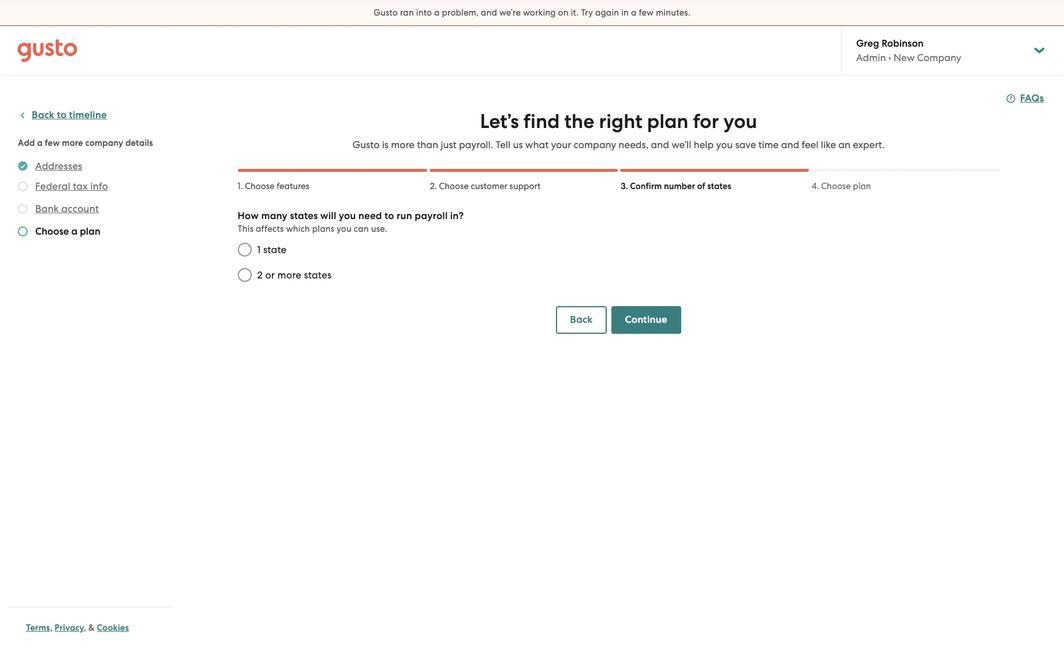 Task type: locate. For each thing, give the bounding box(es) containing it.
a inside list
[[71, 226, 77, 238]]

0 vertical spatial states
[[707, 181, 731, 192]]

0 vertical spatial gusto
[[374, 8, 398, 18]]

1 horizontal spatial to
[[384, 210, 394, 222]]

a right in
[[631, 8, 637, 18]]

2 check image from the top
[[18, 204, 28, 214]]

states
[[707, 181, 731, 192], [290, 210, 318, 222], [304, 270, 332, 281]]

more right is
[[391, 139, 415, 151]]

choose down like
[[821, 181, 851, 192]]

to left timeline
[[57, 109, 67, 121]]

an
[[838, 139, 850, 151]]

2 horizontal spatial and
[[781, 139, 799, 151]]

federal tax info button
[[35, 180, 108, 193]]

2 vertical spatial states
[[304, 270, 332, 281]]

0 vertical spatial few
[[639, 8, 654, 18]]

choose plan
[[821, 181, 871, 192]]

addresses
[[35, 161, 82, 172]]

like
[[821, 139, 836, 151]]

0 horizontal spatial few
[[45, 138, 60, 148]]

a down account
[[71, 226, 77, 238]]

faqs button
[[1006, 92, 1044, 106]]

you
[[724, 110, 757, 133], [716, 139, 733, 151], [339, 210, 356, 222], [337, 224, 352, 234]]

a right add
[[37, 138, 43, 148]]

support
[[510, 181, 541, 192]]

confirm
[[630, 181, 662, 192]]

let's
[[480, 110, 519, 133]]

1 vertical spatial few
[[45, 138, 60, 148]]

run
[[397, 210, 412, 222]]

in
[[621, 8, 629, 18]]

greg robinson admin • new company
[[856, 38, 961, 64]]

timeline
[[69, 109, 107, 121]]

bank account button
[[35, 202, 99, 216]]

2 or more states radio
[[232, 263, 257, 288]]

your
[[551, 139, 571, 151]]

for
[[693, 110, 719, 133]]

addresses button
[[35, 159, 82, 173]]

us
[[513, 139, 523, 151]]

states for of
[[707, 181, 731, 192]]

ran
[[400, 8, 414, 18]]

back for back to timeline
[[32, 109, 54, 121]]

0 horizontal spatial more
[[62, 138, 83, 148]]

more
[[62, 138, 83, 148], [391, 139, 415, 151], [277, 270, 301, 281]]

1 horizontal spatial and
[[651, 139, 669, 151]]

back to timeline
[[32, 109, 107, 121]]

1 horizontal spatial back
[[570, 314, 593, 326]]

account
[[61, 203, 99, 215]]

0 horizontal spatial ,
[[50, 624, 52, 634]]

1 horizontal spatial company
[[574, 139, 616, 151]]

try
[[581, 8, 593, 18]]

, left privacy link
[[50, 624, 52, 634]]

0 horizontal spatial plan
[[80, 226, 100, 238]]

check image left bank
[[18, 204, 28, 214]]

company down timeline
[[85, 138, 123, 148]]

plan up we'll on the right top of page
[[647, 110, 688, 133]]

2 horizontal spatial more
[[391, 139, 415, 151]]

payroll.
[[459, 139, 493, 151]]

and left feel
[[781, 139, 799, 151]]

2 vertical spatial check image
[[18, 227, 28, 237]]

few
[[639, 8, 654, 18], [45, 138, 60, 148]]

choose a plan
[[35, 226, 100, 238]]

0 horizontal spatial back
[[32, 109, 54, 121]]

more right the or
[[277, 270, 301, 281]]

and
[[481, 8, 497, 18], [651, 139, 669, 151], [781, 139, 799, 151]]

, left &
[[84, 624, 86, 634]]

plan
[[647, 110, 688, 133], [853, 181, 871, 192], [80, 226, 100, 238]]

choose for choose a plan
[[35, 226, 69, 238]]

0 vertical spatial to
[[57, 109, 67, 121]]

to
[[57, 109, 67, 121], [384, 210, 394, 222]]

the
[[564, 110, 594, 133]]

&
[[88, 624, 95, 634]]

which
[[286, 224, 310, 234]]

state
[[263, 244, 287, 256]]

1 vertical spatial check image
[[18, 204, 28, 214]]

to inside button
[[57, 109, 67, 121]]

choose up how
[[245, 181, 275, 192]]

what
[[525, 139, 549, 151]]

gusto inside let's find the right plan for you gusto is more than just payroll. tell us what your company needs, and we'll help you save time and feel like an expert.
[[352, 139, 380, 151]]

1 vertical spatial states
[[290, 210, 318, 222]]

many
[[261, 210, 287, 222]]

choose for choose features
[[245, 181, 275, 192]]

choose
[[245, 181, 275, 192], [439, 181, 469, 192], [821, 181, 851, 192], [35, 226, 69, 238]]

states inside the how many states will you need to run payroll in? this affects which plans you can use.
[[290, 210, 318, 222]]

you right will
[[339, 210, 356, 222]]

plan inside let's find the right plan for you gusto is more than just payroll. tell us what your company needs, and we'll help you save time and feel like an expert.
[[647, 110, 688, 133]]

plan down expert. at right top
[[853, 181, 871, 192]]

continue button
[[611, 307, 681, 334]]

check image
[[18, 182, 28, 192], [18, 204, 28, 214], [18, 227, 28, 237]]

terms
[[26, 624, 50, 634]]

1 horizontal spatial plan
[[647, 110, 688, 133]]

1 vertical spatial to
[[384, 210, 394, 222]]

1 horizontal spatial ,
[[84, 624, 86, 634]]

this
[[238, 224, 254, 234]]

more up addresses
[[62, 138, 83, 148]]

check image for federal
[[18, 182, 28, 192]]

privacy link
[[55, 624, 84, 634]]

tell
[[496, 139, 511, 151]]

0 vertical spatial plan
[[647, 110, 688, 133]]

than
[[417, 139, 438, 151]]

and left we're
[[481, 8, 497, 18]]

into
[[416, 8, 432, 18]]

choose inside list
[[35, 226, 69, 238]]

circle check image
[[18, 159, 28, 173]]

0 vertical spatial check image
[[18, 182, 28, 192]]

1 vertical spatial plan
[[853, 181, 871, 192]]

few up addresses
[[45, 138, 60, 148]]

will
[[320, 210, 336, 222]]

check image left the choose a plan
[[18, 227, 28, 237]]

choose for choose customer support
[[439, 181, 469, 192]]

choose up the in?
[[439, 181, 469, 192]]

a
[[434, 8, 440, 18], [631, 8, 637, 18], [37, 138, 43, 148], [71, 226, 77, 238]]

tax
[[73, 181, 88, 192]]

gusto left is
[[352, 139, 380, 151]]

help
[[694, 139, 714, 151]]

home image
[[17, 39, 77, 62]]

back
[[32, 109, 54, 121], [570, 314, 593, 326]]

0 horizontal spatial company
[[85, 138, 123, 148]]

plan down account
[[80, 226, 100, 238]]

few right in
[[639, 8, 654, 18]]

and left we'll on the right top of page
[[651, 139, 669, 151]]

2 vertical spatial plan
[[80, 226, 100, 238]]

states down plans
[[304, 270, 332, 281]]

states up which
[[290, 210, 318, 222]]

1 vertical spatial gusto
[[352, 139, 380, 151]]

it.
[[571, 8, 579, 18]]

gusto left 'ran'
[[374, 8, 398, 18]]

company down the
[[574, 139, 616, 151]]

admin
[[856, 52, 886, 64]]

states for more
[[304, 270, 332, 281]]

gusto
[[374, 8, 398, 18], [352, 139, 380, 151]]

0 horizontal spatial to
[[57, 109, 67, 121]]

choose down bank
[[35, 226, 69, 238]]

0 vertical spatial back
[[32, 109, 54, 121]]

1 check image from the top
[[18, 182, 28, 192]]

minutes.
[[656, 8, 690, 18]]

let's find the right plan for you gusto is more than just payroll. tell us what your company needs, and we'll help you save time and feel like an expert.
[[352, 110, 885, 151]]

just
[[441, 139, 457, 151]]

1 vertical spatial back
[[570, 314, 593, 326]]

how
[[238, 210, 259, 222]]

bank
[[35, 203, 59, 215]]

states right 'of'
[[707, 181, 731, 192]]

terms , privacy , & cookies
[[26, 624, 129, 634]]

add
[[18, 138, 35, 148]]

to left run
[[384, 210, 394, 222]]

check image down circle check icon
[[18, 182, 28, 192]]



Task type: vqa. For each thing, say whether or not it's contained in the screenshot.
expert.
yes



Task type: describe. For each thing, give the bounding box(es) containing it.
find
[[524, 110, 560, 133]]

can
[[354, 224, 369, 234]]

confirm number of states
[[630, 181, 731, 192]]

choose features
[[245, 181, 309, 192]]

details
[[125, 138, 153, 148]]

faqs
[[1020, 92, 1044, 105]]

a right "into"
[[434, 8, 440, 18]]

how many states will you need to run payroll in? this affects which plans you can use.
[[238, 210, 464, 234]]

cookies
[[97, 624, 129, 634]]

payroll
[[415, 210, 448, 222]]

choose customer support
[[439, 181, 541, 192]]

greg
[[856, 38, 879, 50]]

on
[[558, 8, 569, 18]]

choose for choose plan
[[821, 181, 851, 192]]

is
[[382, 139, 389, 151]]

federal
[[35, 181, 70, 192]]

expert.
[[853, 139, 885, 151]]

we're
[[499, 8, 521, 18]]

1 state radio
[[232, 237, 257, 263]]

1
[[257, 244, 261, 256]]

2 horizontal spatial plan
[[853, 181, 871, 192]]

2 or more states
[[257, 270, 332, 281]]

you up save in the right top of the page
[[724, 110, 757, 133]]

problem,
[[442, 8, 479, 18]]

need
[[358, 210, 382, 222]]

info
[[90, 181, 108, 192]]

features
[[277, 181, 309, 192]]

working
[[523, 8, 556, 18]]

we'll
[[672, 139, 691, 151]]

continue
[[625, 314, 667, 326]]

right
[[599, 110, 642, 133]]

feel
[[802, 139, 819, 151]]

affects
[[256, 224, 284, 234]]

back for back
[[570, 314, 593, 326]]

number
[[664, 181, 695, 192]]

gusto ran into a problem, and we're working on it. try again in a few minutes.
[[374, 8, 690, 18]]

back button
[[556, 307, 607, 334]]

to inside the how many states will you need to run payroll in? this affects which plans you can use.
[[384, 210, 394, 222]]

customer
[[471, 181, 507, 192]]

plan inside choose a plan list
[[80, 226, 100, 238]]

new
[[894, 52, 915, 64]]

•
[[888, 52, 891, 64]]

privacy
[[55, 624, 84, 634]]

time
[[758, 139, 779, 151]]

1 horizontal spatial few
[[639, 8, 654, 18]]

robinson
[[882, 38, 924, 50]]

cookies button
[[97, 622, 129, 636]]

save
[[735, 139, 756, 151]]

1 state
[[257, 244, 287, 256]]

federal tax info
[[35, 181, 108, 192]]

2
[[257, 270, 263, 281]]

you left the 'can'
[[337, 224, 352, 234]]

needs,
[[619, 139, 649, 151]]

of
[[697, 181, 705, 192]]

bank account
[[35, 203, 99, 215]]

0 horizontal spatial and
[[481, 8, 497, 18]]

in?
[[450, 210, 464, 222]]

more inside let's find the right plan for you gusto is more than just payroll. tell us what your company needs, and we'll help you save time and feel like an expert.
[[391, 139, 415, 151]]

add a few more company details
[[18, 138, 153, 148]]

3 check image from the top
[[18, 227, 28, 237]]

you right "help"
[[716, 139, 733, 151]]

1 horizontal spatial more
[[277, 270, 301, 281]]

1 , from the left
[[50, 624, 52, 634]]

plans
[[312, 224, 334, 234]]

company inside let's find the right plan for you gusto is more than just payroll. tell us what your company needs, and we'll help you save time and feel like an expert.
[[574, 139, 616, 151]]

use.
[[371, 224, 387, 234]]

terms link
[[26, 624, 50, 634]]

again
[[595, 8, 619, 18]]

check image for bank
[[18, 204, 28, 214]]

2 , from the left
[[84, 624, 86, 634]]

choose a plan list
[[18, 159, 169, 241]]

company
[[917, 52, 961, 64]]

or
[[265, 270, 275, 281]]



